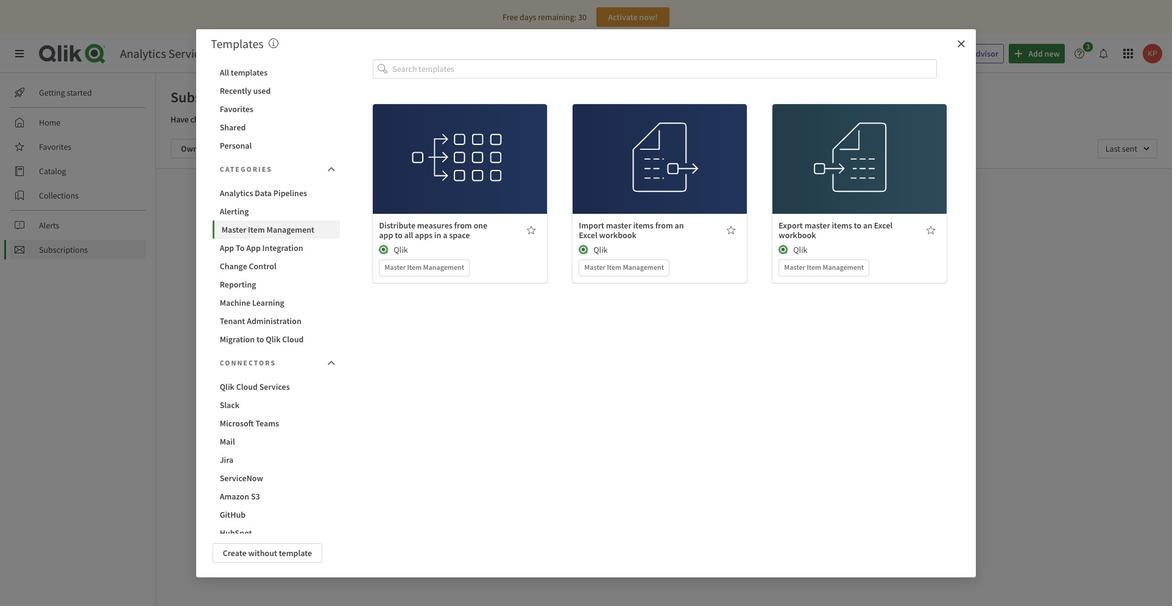Task type: locate. For each thing, give the bounding box(es) containing it.
1 horizontal spatial master
[[805, 220, 830, 231]]

1 an from the left
[[675, 220, 684, 231]]

2 items from the left
[[832, 220, 852, 231]]

2 use template button from the left
[[622, 136, 698, 155]]

shared button
[[212, 118, 340, 136]]

a up regular
[[638, 273, 642, 284]]

the down basis.
[[660, 297, 671, 308]]

favorites link
[[10, 137, 146, 157]]

1 horizontal spatial sheets
[[470, 114, 493, 125]]

microsoft
[[220, 418, 254, 429]]

add to favorites image for export master items to an excel workbook
[[926, 226, 936, 235]]

0 horizontal spatial favorites
[[39, 141, 71, 152]]

all
[[220, 67, 229, 78]]

0 horizontal spatial use
[[436, 140, 450, 151]]

3 use template from the left
[[836, 140, 884, 151]]

getting
[[39, 87, 65, 98]]

an for to
[[863, 220, 873, 231]]

templates are pre-built automations that help you automate common business workflows. get started by selecting one of the pre-built templates or choose the blank canvas to build an automation from scratch. tooltip
[[269, 36, 278, 51]]

0 horizontal spatial use template
[[436, 140, 484, 151]]

the down by
[[743, 285, 754, 296]]

qlik right qlik image
[[794, 244, 808, 255]]

master right import
[[606, 220, 632, 231]]

master item management down the 'export master items to an excel workbook'
[[784, 263, 864, 272]]

2 an from the left
[[863, 220, 873, 231]]

0 vertical spatial cloud
[[282, 334, 304, 345]]

1 horizontal spatial sheet
[[674, 273, 693, 284]]

app
[[379, 230, 393, 241], [673, 297, 687, 308]]

items right export
[[832, 220, 852, 231]]

master item management up subscribe
[[585, 263, 664, 272]]

items inside import master items from an excel workbook
[[633, 220, 654, 231]]

2 details button from the left
[[622, 163, 698, 182]]

0 vertical spatial in
[[434, 230, 441, 241]]

use template for one
[[436, 140, 484, 151]]

master inside the 'export master items to an excel workbook'
[[805, 220, 830, 231]]

3 details button from the left
[[822, 163, 898, 182]]

sheet down regular
[[630, 297, 649, 308]]

master down alerting
[[222, 224, 246, 235]]

1 horizontal spatial analytics
[[220, 187, 253, 198]]

add to favorites image
[[527, 226, 536, 235], [926, 226, 936, 235]]

services inside qlik cloud services button
[[259, 381, 290, 392]]

1 vertical spatial email
[[584, 285, 604, 296]]

1 horizontal spatial or
[[621, 297, 628, 308]]

1 app from the left
[[220, 242, 234, 253]]

1 workbook from the left
[[599, 230, 637, 241]]

3 use from the left
[[836, 140, 849, 151]]

a left space
[[443, 230, 448, 241]]

activate now! link
[[597, 7, 670, 27]]

in right apps
[[434, 230, 441, 241]]

1 use from the left
[[436, 140, 450, 151]]

to inside distribute measures from one app to all apps in a space
[[395, 230, 403, 241]]

0 horizontal spatial excel
[[579, 230, 598, 241]]

favorites inside navigation pane element
[[39, 141, 71, 152]]

2 use from the left
[[636, 140, 650, 151]]

analytics
[[120, 46, 166, 61], [220, 187, 253, 198]]

0 vertical spatial services
[[169, 46, 211, 61]]

an inside the 'export master items to an excel workbook'
[[863, 220, 873, 231]]

on down subscribe
[[605, 285, 615, 296]]

integration
[[262, 242, 303, 253]]

an for from
[[675, 220, 684, 231]]

chart up basis.
[[644, 273, 663, 284]]

or right charts
[[214, 114, 222, 125]]

from up 'any'
[[655, 220, 673, 231]]

hubspot
[[220, 527, 252, 538]]

distribute measures from one app to all apps in a space
[[379, 220, 488, 241]]

0 horizontal spatial workbook
[[599, 230, 637, 241]]

master inside master item management button
[[222, 224, 246, 235]]

1 details button from the left
[[422, 163, 498, 182]]

email down subscribe
[[584, 285, 604, 296]]

1 horizontal spatial the
[[743, 285, 754, 296]]

0 horizontal spatial items
[[633, 220, 654, 231]]

last sent image
[[1098, 139, 1158, 158]]

the
[[743, 285, 754, 296], [660, 297, 671, 308]]

0 horizontal spatial sheet
[[630, 297, 649, 308]]

app to app integration
[[220, 242, 303, 253]]

a inside distribute measures from one app to all apps in a space
[[443, 230, 448, 241]]

workbook
[[599, 230, 637, 241], [779, 230, 816, 241]]

2 qlik image from the left
[[579, 245, 589, 255]]

1 horizontal spatial items
[[832, 220, 852, 231]]

master up subscribe
[[585, 263, 606, 272]]

qlik inside button
[[266, 334, 281, 345]]

item for export master items to an excel workbook
[[807, 263, 822, 272]]

Search text field
[[708, 44, 902, 64]]

0 horizontal spatial subscriptions
[[39, 244, 88, 255]]

0 vertical spatial chart
[[644, 273, 663, 284]]

0 horizontal spatial details
[[448, 167, 473, 178]]

master item management for import master items from an excel workbook
[[585, 263, 664, 272]]

1 vertical spatial you
[[591, 257, 606, 269]]

item up app to app integration
[[248, 224, 265, 235]]

master down the 'all'
[[385, 263, 406, 272]]

master right export
[[805, 220, 830, 231]]

collections
[[39, 190, 79, 201]]

app left the 'all'
[[379, 230, 393, 241]]

0 horizontal spatial chart
[[600, 297, 619, 308]]

master item management down apps
[[385, 263, 464, 272]]

from inside distribute measures from one app to all apps in a space
[[454, 220, 472, 231]]

templates
[[231, 67, 268, 78]]

2 horizontal spatial details
[[847, 167, 873, 178]]

0 vertical spatial the
[[743, 285, 754, 296]]

0 vertical spatial you
[[366, 114, 379, 125]]

management down space
[[423, 263, 464, 272]]

0 horizontal spatial analytics
[[120, 46, 166, 61]]

favorites down recently
[[220, 103, 253, 114]]

2 from from the left
[[655, 220, 673, 231]]

items up have
[[633, 220, 654, 231]]

1 use template from the left
[[436, 140, 484, 151]]

administration
[[247, 315, 301, 326]]

master for export master items to an excel workbook
[[784, 263, 806, 272]]

items for from
[[633, 220, 654, 231]]

1 vertical spatial in
[[651, 297, 658, 308]]

1 horizontal spatial you
[[591, 257, 606, 269]]

change control button
[[212, 257, 340, 275]]

1 horizontal spatial in
[[651, 297, 658, 308]]

1 vertical spatial or
[[664, 273, 672, 284]]

2 horizontal spatial details button
[[822, 163, 898, 182]]

app inside distribute measures from one app to all apps in a space
[[379, 230, 393, 241]]

3 use template button from the left
[[822, 136, 898, 155]]

master
[[222, 224, 246, 235], [385, 263, 406, 272], [585, 263, 606, 272], [784, 263, 806, 272]]

2 details from the left
[[648, 167, 673, 178]]

0 horizontal spatial services
[[169, 46, 211, 61]]

management up regular
[[623, 263, 664, 272]]

sheets left into
[[470, 114, 493, 125]]

management up integration
[[267, 224, 315, 235]]

1 horizontal spatial app
[[246, 242, 261, 253]]

email inside the you do not have any subscriptions yet subscribe to a chart or sheet to receive it by email on a regular basis. click 'subscribe' on the chart or sheet in the app to get started.
[[584, 285, 604, 296]]

use
[[436, 140, 450, 151], [636, 140, 650, 151], [836, 140, 849, 151]]

30
[[578, 12, 587, 23]]

excel inside the 'export master items to an excel workbook'
[[874, 220, 893, 231]]

0 horizontal spatial sheets
[[224, 114, 247, 125]]

to inside button
[[257, 334, 264, 345]]

shared
[[220, 122, 246, 133]]

qlik up slack
[[220, 381, 235, 392]]

0 vertical spatial favorites
[[220, 103, 253, 114]]

master for export
[[805, 220, 830, 231]]

2 horizontal spatial use template button
[[822, 136, 898, 155]]

1 vertical spatial favorites
[[39, 141, 71, 152]]

app right 'to'
[[246, 242, 261, 253]]

1 from from the left
[[454, 220, 472, 231]]

1 horizontal spatial details button
[[622, 163, 698, 182]]

master
[[606, 220, 632, 231], [805, 220, 830, 231]]

workbook inside import master items from an excel workbook
[[599, 230, 637, 241]]

workbook up qlik image
[[779, 230, 816, 241]]

ask insight advisor button
[[909, 44, 1004, 63]]

'subscribe'
[[690, 285, 730, 296]]

1 details from the left
[[448, 167, 473, 178]]

data
[[255, 187, 272, 198]]

app down click
[[673, 297, 687, 308]]

1 vertical spatial sheet
[[630, 297, 649, 308]]

sheet up click
[[674, 273, 693, 284]]

favorites up the catalog
[[39, 141, 71, 152]]

from
[[454, 220, 472, 231], [655, 220, 673, 231]]

services left 'templates'
[[169, 46, 211, 61]]

or down regular
[[621, 297, 628, 308]]

1 vertical spatial the
[[660, 297, 671, 308]]

2 use template from the left
[[636, 140, 684, 151]]

excel for export master items to an excel workbook
[[874, 220, 893, 231]]

reporting
[[220, 279, 256, 290]]

1 master from the left
[[606, 220, 632, 231]]

1 vertical spatial chart
[[600, 297, 619, 308]]

in
[[434, 230, 441, 241], [651, 297, 658, 308]]

cloud down tenant administration button
[[282, 334, 304, 345]]

use template
[[436, 140, 484, 151], [636, 140, 684, 151], [836, 140, 884, 151]]

item down the 'all'
[[407, 263, 422, 272]]

workbook up do
[[599, 230, 637, 241]]

management for import master items from an excel workbook
[[623, 263, 664, 272]]

master item management for export master items to an excel workbook
[[784, 263, 864, 272]]

item down the 'export master items to an excel workbook'
[[807, 263, 822, 272]]

regular
[[622, 285, 648, 296]]

advisor
[[971, 48, 999, 59]]

app left 'to'
[[220, 242, 234, 253]]

excel
[[874, 220, 893, 231], [579, 230, 598, 241]]

favorites inside button
[[220, 103, 253, 114]]

item up subscribe
[[607, 263, 622, 272]]

easy
[[554, 114, 570, 125]]

any
[[659, 257, 674, 269]]

2 horizontal spatial use template
[[836, 140, 884, 151]]

1 horizontal spatial details
[[648, 167, 673, 178]]

use for one
[[436, 140, 450, 151]]

2 vertical spatial or
[[621, 297, 628, 308]]

space
[[449, 230, 470, 241]]

0 horizontal spatial you
[[366, 114, 379, 125]]

alerts
[[39, 220, 59, 231]]

template inside "button"
[[279, 548, 312, 558]]

analytics for analytics services
[[120, 46, 166, 61]]

0 horizontal spatial qlik image
[[379, 245, 389, 255]]

used
[[253, 85, 271, 96]]

you left do
[[591, 257, 606, 269]]

1 horizontal spatial use template button
[[622, 136, 698, 155]]

0 horizontal spatial add to favorites image
[[527, 226, 536, 235]]

not
[[621, 257, 635, 269]]

ask insight advisor
[[929, 48, 999, 59]]

master item management for distribute measures from one app to all apps in a space
[[385, 263, 464, 272]]

1 horizontal spatial qlik image
[[579, 245, 589, 255]]

an
[[675, 220, 684, 231], [863, 220, 873, 231]]

0 horizontal spatial or
[[214, 114, 222, 125]]

connectors
[[220, 358, 276, 367]]

1 vertical spatial app
[[673, 297, 687, 308]]

2 add to favorites image from the left
[[926, 226, 936, 235]]

1 horizontal spatial workbook
[[779, 230, 816, 241]]

0 vertical spatial analytics
[[120, 46, 166, 61]]

1 horizontal spatial cloud
[[282, 334, 304, 345]]

excel inside import master items from an excel workbook
[[579, 230, 598, 241]]

on down the it
[[732, 285, 741, 296]]

1 vertical spatial analytics
[[220, 187, 253, 198]]

qlik down the 'all'
[[394, 244, 408, 255]]

a
[[511, 114, 515, 125], [443, 230, 448, 241], [638, 273, 642, 284], [616, 285, 621, 296]]

0 vertical spatial app
[[379, 230, 393, 241]]

1 horizontal spatial favorites
[[220, 103, 253, 114]]

excel for import master items from an excel workbook
[[579, 230, 598, 241]]

qlik up do
[[594, 244, 608, 255]]

mail button
[[212, 432, 340, 451]]

template for one
[[451, 140, 484, 151]]

1 horizontal spatial services
[[259, 381, 290, 392]]

all templates button
[[212, 63, 340, 81]]

you left can
[[366, 114, 379, 125]]

machine
[[220, 297, 251, 308]]

1 add to favorites image from the left
[[527, 226, 536, 235]]

2 master from the left
[[805, 220, 830, 231]]

analytics for analytics data pipelines
[[220, 187, 253, 198]]

qlik image for import master items from an excel workbook
[[579, 245, 589, 255]]

email right your
[[321, 114, 341, 125]]

2 horizontal spatial use
[[836, 140, 849, 151]]

qlik image
[[379, 245, 389, 255], [579, 245, 589, 255]]

analytics inside button
[[220, 187, 253, 198]]

1 sheets from the left
[[224, 114, 247, 125]]

1 horizontal spatial use template
[[636, 140, 684, 151]]

0 horizontal spatial master
[[606, 220, 632, 231]]

get
[[698, 297, 709, 308]]

amazon s3
[[220, 491, 260, 502]]

sheets left sent
[[224, 114, 247, 125]]

analytics data pipelines button
[[212, 184, 340, 202]]

getting started
[[39, 87, 92, 98]]

0 horizontal spatial cloud
[[236, 381, 258, 392]]

master inside import master items from an excel workbook
[[606, 220, 632, 231]]

1 horizontal spatial excel
[[874, 220, 893, 231]]

1 horizontal spatial an
[[863, 220, 873, 231]]

master item management
[[222, 224, 315, 235], [385, 263, 464, 272], [585, 263, 664, 272], [784, 263, 864, 272]]

1 horizontal spatial on
[[732, 285, 741, 296]]

1 horizontal spatial use
[[636, 140, 650, 151]]

in down basis.
[[651, 297, 658, 308]]

item inside button
[[248, 224, 265, 235]]

management down the 'export master items to an excel workbook'
[[823, 263, 864, 272]]

1 qlik image from the left
[[379, 245, 389, 255]]

details button for from
[[622, 163, 698, 182]]

qlik inside button
[[220, 381, 235, 392]]

qlik image down distribute
[[379, 245, 389, 255]]

qlik for import
[[594, 244, 608, 255]]

use template for to
[[836, 140, 884, 151]]

qlik
[[394, 244, 408, 255], [594, 244, 608, 255], [794, 244, 808, 255], [266, 334, 281, 345], [220, 381, 235, 392]]

from left one on the top left
[[454, 220, 472, 231]]

services up slack button
[[259, 381, 290, 392]]

on
[[605, 285, 615, 296], [732, 285, 741, 296]]

close sidebar menu image
[[15, 49, 24, 59]]

analytics services
[[120, 46, 211, 61]]

1 horizontal spatial subscriptions
[[171, 88, 257, 107]]

management inside button
[[267, 224, 315, 235]]

1 vertical spatial services
[[259, 381, 290, 392]]

1 vertical spatial subscriptions
[[39, 244, 88, 255]]

s3
[[251, 491, 260, 502]]

teams
[[256, 418, 279, 429]]

1 vertical spatial cloud
[[236, 381, 258, 392]]

0 vertical spatial or
[[214, 114, 222, 125]]

a down subscribe
[[616, 285, 621, 296]]

or up basis.
[[664, 273, 672, 284]]

qlik down the administration
[[266, 334, 281, 345]]

tenant administration button
[[212, 312, 340, 330]]

qlik image down import
[[579, 245, 589, 255]]

cloud down 'connectors'
[[236, 381, 258, 392]]

master item management up app to app integration
[[222, 224, 315, 235]]

0 vertical spatial subscriptions
[[171, 88, 257, 107]]

0 horizontal spatial details button
[[422, 163, 498, 182]]

an inside import master items from an excel workbook
[[675, 220, 684, 231]]

3 details from the left
[[847, 167, 873, 178]]

0 horizontal spatial app
[[220, 242, 234, 253]]

import
[[579, 220, 604, 231]]

started.
[[711, 297, 738, 308]]

by
[[738, 273, 746, 284]]

0 horizontal spatial an
[[675, 220, 684, 231]]

export master items to an excel workbook
[[779, 220, 893, 241]]

subscriptions down alerts
[[39, 244, 88, 255]]

1 use template button from the left
[[422, 136, 498, 155]]

0 horizontal spatial from
[[454, 220, 472, 231]]

master down qlik image
[[784, 263, 806, 272]]

0 vertical spatial sheet
[[674, 273, 693, 284]]

1 horizontal spatial email
[[584, 285, 604, 296]]

0 horizontal spatial app
[[379, 230, 393, 241]]

1 horizontal spatial add to favorites image
[[926, 226, 936, 235]]

to inside the 'export master items to an excel workbook'
[[854, 220, 862, 231]]

1 items from the left
[[633, 220, 654, 231]]

0 horizontal spatial in
[[434, 230, 441, 241]]

0 vertical spatial email
[[321, 114, 341, 125]]

workbook inside the 'export master items to an excel workbook'
[[779, 230, 816, 241]]

jira button
[[212, 451, 340, 469]]

1 horizontal spatial from
[[655, 220, 673, 231]]

1 horizontal spatial app
[[673, 297, 687, 308]]

qlik for distribute
[[394, 244, 408, 255]]

2 workbook from the left
[[779, 230, 816, 241]]

items inside the 'export master items to an excel workbook'
[[832, 220, 852, 231]]

chart down subscribe
[[600, 297, 619, 308]]

master for import
[[606, 220, 632, 231]]

email
[[321, 114, 341, 125], [584, 285, 604, 296]]

favorites
[[220, 103, 253, 114], [39, 141, 71, 152]]

0 horizontal spatial use template button
[[422, 136, 498, 155]]

0 horizontal spatial on
[[605, 285, 615, 296]]

subscriptions up charts
[[171, 88, 257, 107]]



Task type: describe. For each thing, give the bounding box(es) containing it.
import master items from an excel workbook
[[579, 220, 684, 241]]

export
[[779, 220, 803, 231]]

qlik for export
[[794, 244, 808, 255]]

personal
[[220, 140, 252, 151]]

tenant administration
[[220, 315, 301, 326]]

item for distribute measures from one app to all apps in a space
[[407, 263, 422, 272]]

migration to qlik cloud button
[[212, 330, 340, 348]]

details for from
[[648, 167, 673, 178]]

also
[[395, 114, 410, 125]]

qlik cloud services button
[[212, 378, 340, 396]]

add to favorites image
[[727, 226, 736, 235]]

migration to qlik cloud
[[220, 334, 304, 345]]

bundle
[[412, 114, 437, 125]]

inbox.
[[343, 114, 365, 125]]

item for import master items from an excel workbook
[[607, 263, 622, 272]]

details for to
[[847, 167, 873, 178]]

navigation pane element
[[0, 78, 155, 264]]

remaining:
[[538, 12, 577, 23]]

started
[[67, 87, 92, 98]]

slack button
[[212, 396, 340, 414]]

app inside the you do not have any subscriptions yet subscribe to a chart or sheet to receive it by email on a regular basis. click 'subscribe' on the chart or sheet in the app to get started.
[[673, 297, 687, 308]]

machine learning
[[220, 297, 284, 308]]

create without template
[[223, 548, 312, 558]]

create
[[223, 548, 247, 558]]

cloud inside button
[[236, 381, 258, 392]]

getting started link
[[10, 83, 146, 102]]

pipelines
[[273, 187, 307, 198]]

mail
[[220, 436, 235, 447]]

details button for one
[[422, 163, 498, 182]]

amazon
[[220, 491, 249, 502]]

details button for to
[[822, 163, 898, 182]]

tenant
[[220, 315, 245, 326]]

hubspot button
[[212, 524, 340, 542]]

management for export master items to an excel workbook
[[823, 263, 864, 272]]

your
[[303, 114, 320, 125]]

2 app from the left
[[246, 242, 261, 253]]

ask
[[929, 48, 943, 59]]

insight
[[944, 48, 970, 59]]

workbook for export
[[779, 230, 816, 241]]

catalog
[[39, 166, 66, 177]]

apps
[[415, 230, 433, 241]]

it
[[731, 273, 736, 284]]

recently
[[220, 85, 252, 96]]

slack
[[220, 399, 240, 410]]

a right into
[[511, 114, 515, 125]]

use template for from
[[636, 140, 684, 151]]

catalog link
[[10, 161, 146, 181]]

basis.
[[649, 285, 670, 296]]

distribute
[[379, 220, 416, 231]]

0 horizontal spatial the
[[660, 297, 671, 308]]

templates
[[211, 36, 264, 51]]

recently used button
[[212, 81, 340, 100]]

Search templates text field
[[393, 59, 937, 79]]

workbook for import
[[599, 230, 637, 241]]

change control
[[220, 261, 277, 271]]

collections link
[[10, 186, 146, 205]]

click
[[671, 285, 689, 296]]

2 on from the left
[[732, 285, 741, 296]]

days
[[520, 12, 536, 23]]

control
[[249, 261, 277, 271]]

from inside import master items from an excel workbook
[[655, 220, 673, 231]]

in inside distribute measures from one app to all apps in a space
[[434, 230, 441, 241]]

close image
[[957, 39, 966, 48]]

filters region
[[156, 129, 1172, 168]]

in inside the you do not have any subscriptions yet subscribe to a chart or sheet to receive it by email on a regular basis. click 'subscribe' on the chart or sheet in the app to get started.
[[651, 297, 658, 308]]

categories
[[220, 164, 272, 173]]

into
[[495, 114, 509, 125]]

recently used
[[220, 85, 271, 96]]

create without template button
[[212, 543, 322, 563]]

free days remaining: 30
[[503, 12, 587, 23]]

master for import master items from an excel workbook
[[585, 263, 606, 272]]

management for distribute measures from one app to all apps in a space
[[423, 263, 464, 272]]

0 horizontal spatial email
[[321, 114, 341, 125]]

add to favorites image for distribute measures from one app to all apps in a space
[[527, 226, 536, 235]]

use template button for from
[[622, 136, 698, 155]]

use template button for to
[[822, 136, 898, 155]]

connectors button
[[212, 351, 340, 375]]

receive
[[704, 273, 729, 284]]

sent
[[248, 114, 264, 125]]

one
[[474, 220, 488, 231]]

1 horizontal spatial chart
[[644, 273, 663, 284]]

activate now!
[[608, 12, 658, 23]]

cloud inside button
[[282, 334, 304, 345]]

without
[[248, 548, 277, 558]]

analytics services element
[[120, 46, 211, 61]]

categories button
[[212, 157, 340, 181]]

master for distribute measures from one app to all apps in a space
[[385, 263, 406, 272]]

master item management inside button
[[222, 224, 315, 235]]

report.
[[571, 114, 596, 125]]

charts
[[190, 114, 213, 125]]

you inside the you do not have any subscriptions yet subscribe to a chart or sheet to receive it by email on a regular basis. click 'subscribe' on the chart or sheet in the app to get started.
[[591, 257, 606, 269]]

jira
[[220, 454, 234, 465]]

template for from
[[651, 140, 684, 151]]

2 horizontal spatial or
[[664, 273, 672, 284]]

template for to
[[851, 140, 884, 151]]

qlik image
[[779, 245, 789, 255]]

app to app integration button
[[212, 239, 340, 257]]

github button
[[212, 505, 340, 524]]

personal button
[[212, 136, 340, 154]]

change
[[220, 261, 247, 271]]

servicenow
[[220, 473, 263, 484]]

machine learning button
[[212, 293, 340, 312]]

use template button for one
[[422, 136, 498, 155]]

1 on from the left
[[605, 285, 615, 296]]

alerting button
[[212, 202, 340, 220]]

items for to
[[832, 220, 852, 231]]

subscriptions inside navigation pane element
[[39, 244, 88, 255]]

qlik cloud services
[[220, 381, 290, 392]]

use for to
[[836, 140, 849, 151]]

yet
[[734, 257, 748, 269]]

templates are pre-built automations that help you automate common business workflows. get started by selecting one of the pre-built templates or choose the blank canvas to build an automation from scratch. image
[[269, 38, 278, 48]]

measures
[[417, 220, 453, 231]]

2 sheets from the left
[[470, 114, 493, 125]]

use for from
[[636, 140, 650, 151]]

have charts or sheets sent straight to your email inbox. you can also bundle multiple sheets into a quick and easy report.
[[171, 114, 596, 125]]

master item management button
[[212, 220, 340, 239]]

activate
[[608, 12, 638, 23]]

subscriptions
[[676, 257, 732, 269]]

have
[[171, 114, 189, 125]]

all templates
[[220, 67, 268, 78]]

reporting button
[[212, 275, 340, 293]]

to
[[236, 242, 245, 253]]

details for one
[[448, 167, 473, 178]]

and
[[538, 114, 552, 125]]

qlik image for distribute measures from one app to all apps in a space
[[379, 245, 389, 255]]

favorites button
[[212, 100, 340, 118]]

migration
[[220, 334, 255, 345]]

amazon s3 button
[[212, 487, 340, 505]]

home link
[[10, 113, 146, 132]]



Task type: vqa. For each thing, say whether or not it's contained in the screenshot.
2nd Details from left
yes



